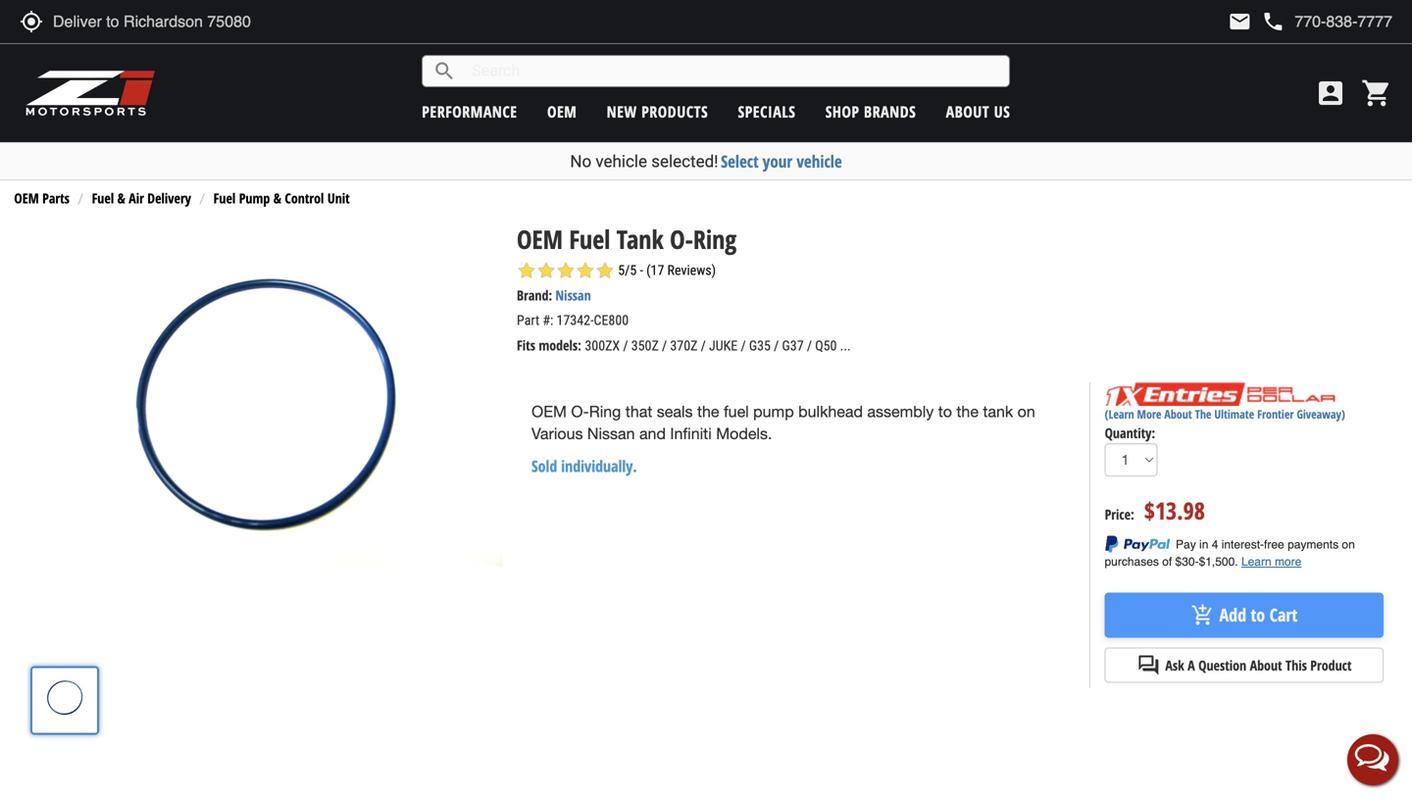 Task type: locate. For each thing, give the bounding box(es) containing it.
control
[[285, 189, 324, 208]]

0 vertical spatial about
[[946, 101, 990, 122]]

the
[[698, 403, 720, 421], [957, 403, 979, 421]]

0 vertical spatial nissan
[[556, 286, 591, 305]]

...
[[840, 338, 851, 354]]

to
[[939, 403, 953, 421], [1251, 603, 1266, 627]]

vehicle right your
[[797, 150, 842, 173]]

brands
[[864, 101, 917, 122]]

fuel left tank on the top left of page
[[569, 222, 611, 256]]

0 vertical spatial o-
[[670, 222, 693, 256]]

fits
[[517, 336, 536, 355]]

ring right tank on the top left of page
[[693, 222, 737, 256]]

1 vertical spatial ring
[[589, 403, 621, 421]]

oem for fuel
[[517, 222, 563, 256]]

z1 motorsports logo image
[[25, 69, 156, 118]]

nissan inside oem fuel tank o-ring star star star star star 5/5 - (17 reviews) brand: nissan part #: 17342-ce800 fits models: 300zx / 350z / 370z / juke / g35 / g37 / q50 ...
[[556, 286, 591, 305]]

2 vertical spatial about
[[1250, 656, 1283, 675]]

5 star from the left
[[596, 261, 615, 281]]

/
[[623, 338, 628, 354], [662, 338, 667, 354], [701, 338, 706, 354], [741, 338, 746, 354], [774, 338, 779, 354], [807, 338, 812, 354]]

o-
[[670, 222, 693, 256], [571, 403, 589, 421]]

2 / from the left
[[662, 338, 667, 354]]

add_shopping_cart add to cart
[[1192, 603, 1298, 627]]

oem inside oem fuel tank o-ring star star star star star 5/5 - (17 reviews) brand: nissan part #: 17342-ce800 fits models: 300zx / 350z / 370z / juke / g35 / g37 / q50 ...
[[517, 222, 563, 256]]

oem inside oem o-ring that seals the fuel pump bulkhead assembly to the tank on various nissan and infiniti models.
[[532, 403, 567, 421]]

o- up various
[[571, 403, 589, 421]]

the
[[1196, 406, 1212, 423]]

0 horizontal spatial &
[[117, 189, 125, 208]]

about inside question_answer ask a question about this product
[[1250, 656, 1283, 675]]

individually.
[[561, 456, 637, 477]]

& left the air
[[117, 189, 125, 208]]

models.
[[716, 425, 773, 443]]

ring
[[693, 222, 737, 256], [589, 403, 621, 421]]

phone
[[1262, 10, 1286, 33]]

0 horizontal spatial fuel
[[92, 189, 114, 208]]

oem up brand:
[[517, 222, 563, 256]]

pump
[[239, 189, 270, 208]]

0 vertical spatial ring
[[693, 222, 737, 256]]

specials
[[738, 101, 796, 122]]

fuel for fuel pump & control unit
[[214, 189, 236, 208]]

(learn more about the ultimate frontier giveaway)
[[1105, 406, 1346, 423]]

1 horizontal spatial about
[[1165, 406, 1193, 423]]

fuel for fuel & air delivery
[[92, 189, 114, 208]]

your
[[763, 150, 793, 173]]

6 / from the left
[[807, 338, 812, 354]]

price: $13.98
[[1105, 495, 1206, 527]]

products
[[642, 101, 708, 122]]

5 / from the left
[[774, 338, 779, 354]]

to inside oem o-ring that seals the fuel pump bulkhead assembly to the tank on various nissan and infiniti models.
[[939, 403, 953, 421]]

4 / from the left
[[741, 338, 746, 354]]

this
[[1286, 656, 1308, 675]]

delivery
[[147, 189, 191, 208]]

fuel
[[92, 189, 114, 208], [214, 189, 236, 208], [569, 222, 611, 256]]

cart
[[1270, 603, 1298, 627]]

no vehicle selected! select your vehicle
[[570, 150, 842, 173]]

ring inside oem fuel tank o-ring star star star star star 5/5 - (17 reviews) brand: nissan part #: 17342-ce800 fits models: 300zx / 350z / 370z / juke / g35 / g37 / q50 ...
[[693, 222, 737, 256]]

fuel left pump at the left top of page
[[214, 189, 236, 208]]

nissan up 17342-
[[556, 286, 591, 305]]

370z
[[670, 338, 698, 354]]

ring left 'that'
[[589, 403, 621, 421]]

0 horizontal spatial to
[[939, 403, 953, 421]]

0 horizontal spatial vehicle
[[596, 152, 648, 171]]

1 horizontal spatial fuel
[[214, 189, 236, 208]]

&
[[117, 189, 125, 208], [273, 189, 281, 208]]

g37
[[782, 338, 804, 354]]

parts
[[42, 189, 70, 208]]

about left this
[[1250, 656, 1283, 675]]

ring inside oem o-ring that seals the fuel pump bulkhead assembly to the tank on various nissan and infiniti models.
[[589, 403, 621, 421]]

star
[[517, 261, 537, 281], [537, 261, 556, 281], [556, 261, 576, 281], [576, 261, 596, 281], [596, 261, 615, 281]]

1 horizontal spatial &
[[273, 189, 281, 208]]

shop
[[826, 101, 860, 122]]

1 vertical spatial o-
[[571, 403, 589, 421]]

1 horizontal spatial o-
[[670, 222, 693, 256]]

0 vertical spatial to
[[939, 403, 953, 421]]

new products link
[[607, 101, 708, 122]]

oem link
[[547, 101, 577, 122]]

add
[[1220, 603, 1247, 627]]

/ left g37
[[774, 338, 779, 354]]

selected!
[[652, 152, 719, 171]]

1 / from the left
[[623, 338, 628, 354]]

that
[[626, 403, 653, 421]]

#:
[[543, 313, 554, 329]]

the left tank
[[957, 403, 979, 421]]

performance
[[422, 101, 518, 122]]

1 horizontal spatial to
[[1251, 603, 1266, 627]]

2 horizontal spatial fuel
[[569, 222, 611, 256]]

question_answer ask a question about this product
[[1137, 654, 1352, 677]]

300zx
[[585, 338, 620, 354]]

oem left parts
[[14, 189, 39, 208]]

/ left g35
[[741, 338, 746, 354]]

shop brands
[[826, 101, 917, 122]]

1 vertical spatial about
[[1165, 406, 1193, 423]]

/ left 350z
[[623, 338, 628, 354]]

3 star from the left
[[556, 261, 576, 281]]

1 horizontal spatial ring
[[693, 222, 737, 256]]

& right pump at the left top of page
[[273, 189, 281, 208]]

performance link
[[422, 101, 518, 122]]

air
[[129, 189, 144, 208]]

about left us
[[946, 101, 990, 122]]

to right add on the bottom right
[[1251, 603, 1266, 627]]

1 star from the left
[[517, 261, 537, 281]]

to right assembly
[[939, 403, 953, 421]]

o- right tank on the top left of page
[[670, 222, 693, 256]]

0 horizontal spatial o-
[[571, 403, 589, 421]]

oem up various
[[532, 403, 567, 421]]

more
[[1138, 406, 1162, 423]]

/ right g37
[[807, 338, 812, 354]]

1 vertical spatial nissan
[[588, 425, 635, 443]]

1 horizontal spatial the
[[957, 403, 979, 421]]

fuel left the air
[[92, 189, 114, 208]]

account_box
[[1316, 78, 1347, 109]]

1 horizontal spatial vehicle
[[797, 150, 842, 173]]

/ right 350z
[[662, 338, 667, 354]]

search
[[433, 59, 456, 83]]

0 horizontal spatial ring
[[589, 403, 621, 421]]

assembly
[[868, 403, 934, 421]]

1 & from the left
[[117, 189, 125, 208]]

select
[[721, 150, 759, 173]]

vehicle right no at the top
[[596, 152, 648, 171]]

2 horizontal spatial about
[[1250, 656, 1283, 675]]

the left fuel
[[698, 403, 720, 421]]

pump
[[754, 403, 794, 421]]

about left the
[[1165, 406, 1193, 423]]

juke
[[709, 338, 738, 354]]

phone link
[[1262, 10, 1393, 33]]

various
[[532, 425, 583, 443]]

nissan up individually.
[[588, 425, 635, 443]]

/ right the 370z
[[701, 338, 706, 354]]

question_answer
[[1137, 654, 1161, 677]]

0 horizontal spatial the
[[698, 403, 720, 421]]



Task type: vqa. For each thing, say whether or not it's contained in the screenshot.
the right Ring
yes



Task type: describe. For each thing, give the bounding box(es) containing it.
o- inside oem fuel tank o-ring star star star star star 5/5 - (17 reviews) brand: nissan part #: 17342-ce800 fits models: 300zx / 350z / 370z / juke / g35 / g37 / q50 ...
[[670, 222, 693, 256]]

seals
[[657, 403, 693, 421]]

vehicle inside no vehicle selected! select your vehicle
[[596, 152, 648, 171]]

fuel pump & control unit
[[214, 189, 350, 208]]

unit
[[328, 189, 350, 208]]

us
[[994, 101, 1011, 122]]

4 star from the left
[[576, 261, 596, 281]]

infiniti
[[670, 425, 712, 443]]

bulkhead
[[799, 403, 863, 421]]

a
[[1188, 656, 1196, 675]]

ultimate
[[1215, 406, 1255, 423]]

oem for parts
[[14, 189, 39, 208]]

1 vertical spatial to
[[1251, 603, 1266, 627]]

fuel & air delivery
[[92, 189, 191, 208]]

specials link
[[738, 101, 796, 122]]

about us link
[[946, 101, 1011, 122]]

fuel
[[724, 403, 749, 421]]

mail phone
[[1229, 10, 1286, 33]]

my_location
[[20, 10, 43, 33]]

5/5 -
[[618, 263, 644, 279]]

2 the from the left
[[957, 403, 979, 421]]

ask
[[1166, 656, 1185, 675]]

(learn more about the ultimate frontier giveaway) link
[[1105, 406, 1346, 423]]

add_shopping_cart
[[1192, 604, 1215, 627]]

17342-
[[557, 313, 594, 329]]

select your vehicle link
[[721, 150, 842, 173]]

q50
[[815, 338, 837, 354]]

oem up no at the top
[[547, 101, 577, 122]]

fuel inside oem fuel tank o-ring star star star star star 5/5 - (17 reviews) brand: nissan part #: 17342-ce800 fits models: 300zx / 350z / 370z / juke / g35 / g37 / q50 ...
[[569, 222, 611, 256]]

price:
[[1105, 505, 1135, 524]]

mail
[[1229, 10, 1252, 33]]

nissan link
[[556, 286, 591, 305]]

oem parts link
[[14, 189, 70, 208]]

product
[[1311, 656, 1352, 675]]

nissan inside oem o-ring that seals the fuel pump bulkhead assembly to the tank on various nissan and infiniti models.
[[588, 425, 635, 443]]

tank
[[983, 403, 1014, 421]]

$13.98
[[1145, 495, 1206, 527]]

sold
[[532, 456, 558, 477]]

on
[[1018, 403, 1036, 421]]

shop brands link
[[826, 101, 917, 122]]

models:
[[539, 336, 582, 355]]

new
[[607, 101, 637, 122]]

(learn
[[1105, 406, 1135, 423]]

oem o-ring that seals the fuel pump bulkhead assembly to the tank on various nissan and infiniti models.
[[532, 403, 1036, 443]]

oem for o-
[[532, 403, 567, 421]]

ce800
[[594, 313, 629, 329]]

2 star from the left
[[537, 261, 556, 281]]

sold individually.
[[532, 456, 641, 477]]

about us
[[946, 101, 1011, 122]]

giveaway)
[[1297, 406, 1346, 423]]

o- inside oem o-ring that seals the fuel pump bulkhead assembly to the tank on various nissan and infiniti models.
[[571, 403, 589, 421]]

1 the from the left
[[698, 403, 720, 421]]

oem fuel tank o-ring star star star star star 5/5 - (17 reviews) brand: nissan part #: 17342-ce800 fits models: 300zx / 350z / 370z / juke / g35 / g37 / q50 ...
[[517, 222, 851, 355]]

mail link
[[1229, 10, 1252, 33]]

brand:
[[517, 286, 553, 305]]

shopping_cart
[[1362, 78, 1393, 109]]

account_box link
[[1311, 78, 1352, 109]]

oem parts
[[14, 189, 70, 208]]

g35
[[749, 338, 771, 354]]

0 horizontal spatial about
[[946, 101, 990, 122]]

and
[[640, 425, 666, 443]]

new products
[[607, 101, 708, 122]]

quantity:
[[1105, 424, 1156, 442]]

question
[[1199, 656, 1247, 675]]

2 & from the left
[[273, 189, 281, 208]]

no
[[570, 152, 592, 171]]

frontier
[[1258, 406, 1294, 423]]

350z
[[632, 338, 659, 354]]

tank
[[617, 222, 664, 256]]

fuel & air delivery link
[[92, 189, 191, 208]]

3 / from the left
[[701, 338, 706, 354]]

Search search field
[[456, 56, 1010, 86]]

shopping_cart link
[[1357, 78, 1393, 109]]

part
[[517, 313, 540, 329]]



